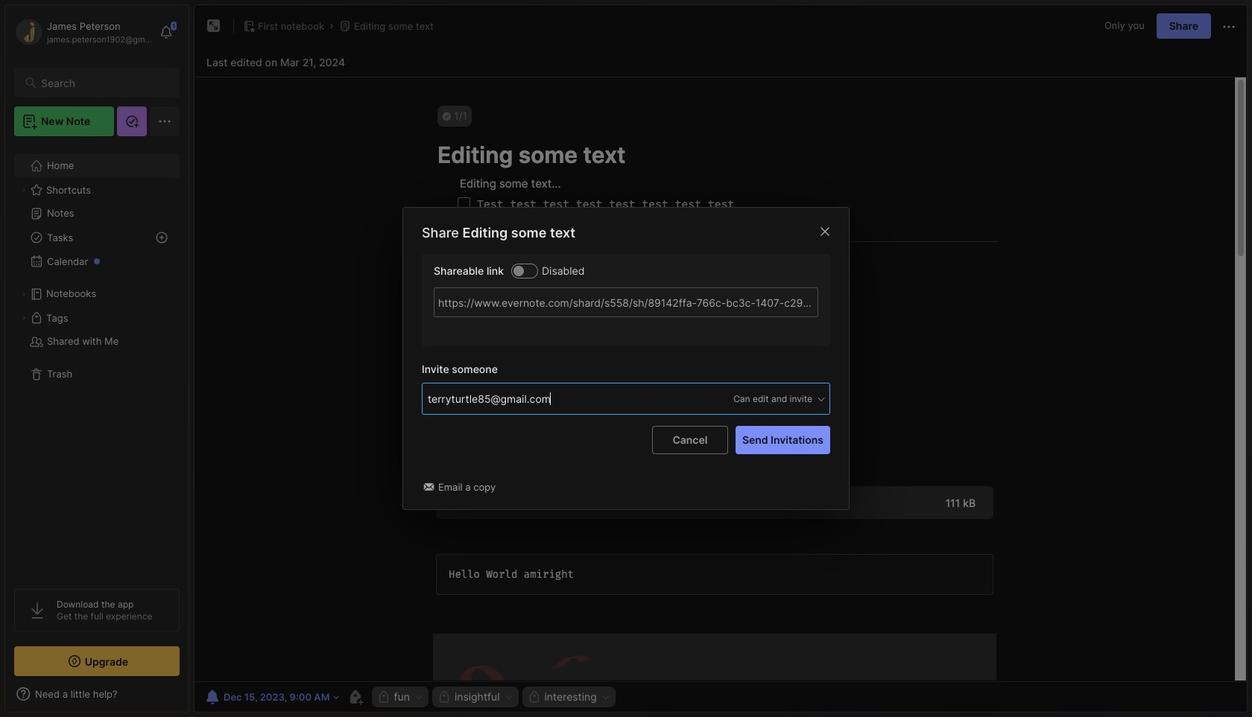 Task type: locate. For each thing, give the bounding box(es) containing it.
main element
[[0, 0, 194, 718]]

tree
[[5, 145, 189, 576]]

Select permission field
[[705, 393, 827, 406]]

note window element
[[194, 4, 1248, 713]]

shared link switcher image
[[514, 266, 524, 276]]

expand tags image
[[19, 314, 28, 323]]

Search text field
[[41, 76, 166, 90]]

None search field
[[41, 74, 166, 92]]

Note Editor text field
[[195, 77, 1247, 682]]

tree inside main element
[[5, 145, 189, 576]]

none search field inside main element
[[41, 74, 166, 92]]



Task type: describe. For each thing, give the bounding box(es) containing it.
expand note image
[[205, 17, 223, 35]]

close image
[[816, 223, 834, 241]]

add tag image
[[346, 689, 364, 707]]

expand notebooks image
[[19, 290, 28, 299]]

Shared URL text field
[[434, 288, 818, 317]]

Add tag field
[[426, 391, 605, 407]]



Task type: vqa. For each thing, say whether or not it's contained in the screenshot.
2nd want from right
no



